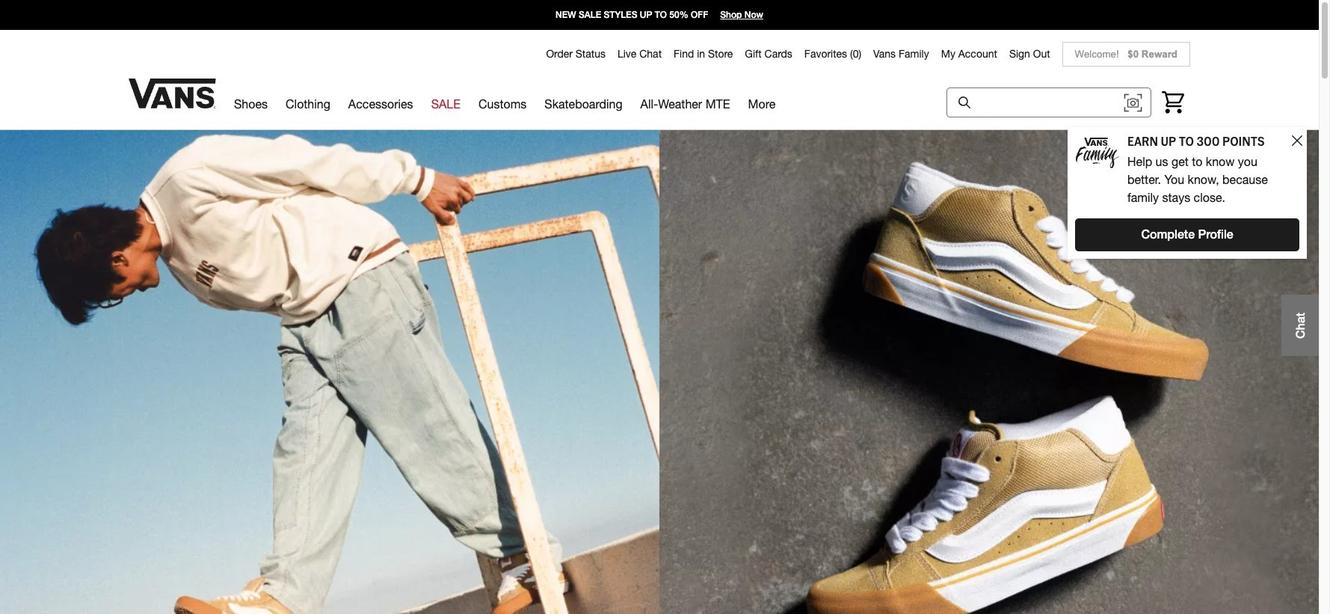 Task type: describe. For each thing, give the bounding box(es) containing it.
view cart image
[[1162, 91, 1185, 114]]



Task type: locate. For each thing, give the bounding box(es) containing it.
https://images.vans.com/is/image/vansbrand/ho23%5fknu%20mid%5fpt2%5fkhaki%5fmobilesecondary%5fh2t%5f398x498?wid=398 image
[[0, 130, 1319, 614]]

Search search field
[[947, 88, 1152, 117]]

search all image
[[959, 96, 971, 108]]



Task type: vqa. For each thing, say whether or not it's contained in the screenshot.
Phone phone field
no



